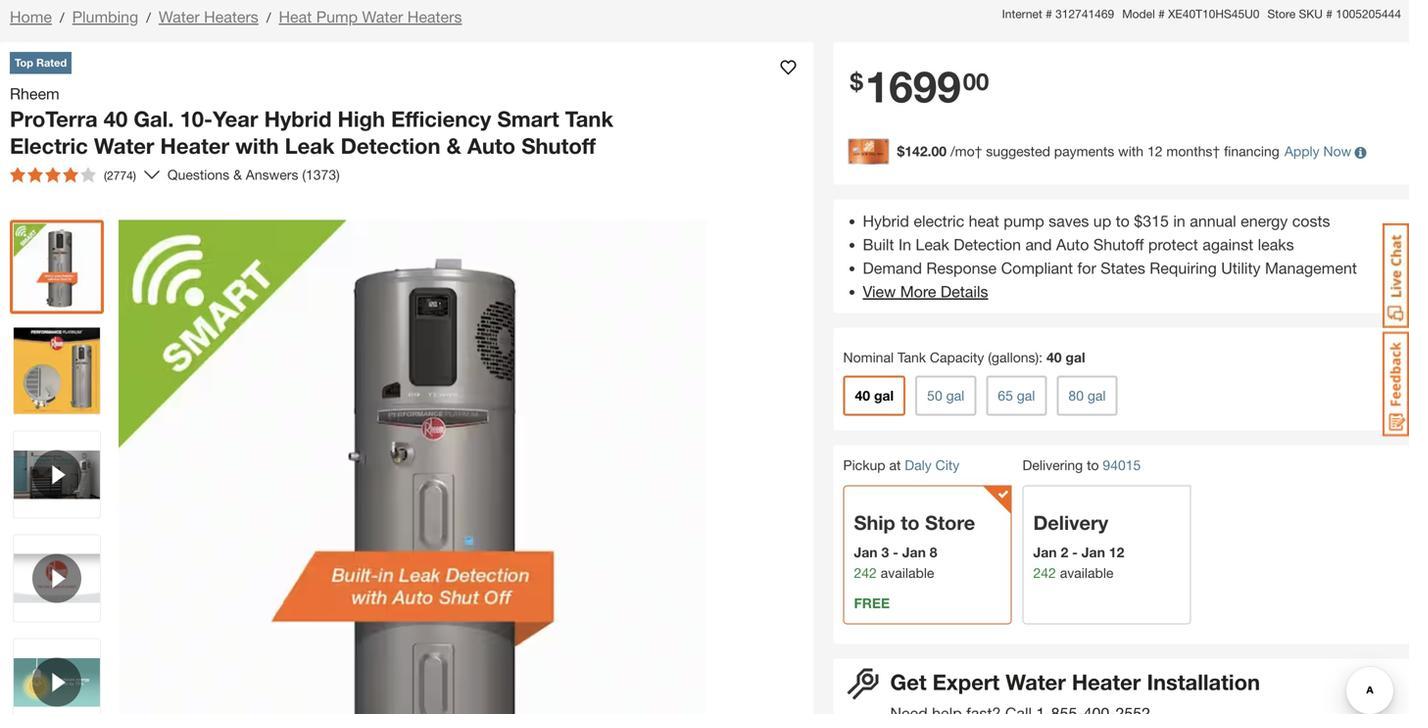 Task type: vqa. For each thing, say whether or not it's contained in the screenshot.
2nd the Torque
no



Task type: locate. For each thing, give the bounding box(es) containing it.
1 heaters from the left
[[204, 7, 259, 26]]

0 horizontal spatial tank
[[565, 106, 614, 132]]

2 heaters from the left
[[408, 7, 462, 26]]

to inside ship to store jan 3 - jan 8 242 available
[[901, 511, 920, 535]]

1005205444
[[1337, 7, 1402, 21]]

1 242 from the left
[[854, 565, 877, 581]]

&
[[447, 133, 461, 159], [233, 167, 242, 183]]

-
[[893, 545, 899, 561], [1073, 545, 1078, 561]]

water up (2774)
[[94, 133, 154, 159]]

questions
[[168, 167, 230, 183]]

heater down 10-
[[160, 133, 229, 159]]

shutoff down smart
[[522, 133, 596, 159]]

1 vertical spatial detection
[[954, 235, 1022, 254]]

1 horizontal spatial hybrid
[[863, 212, 910, 230]]

with up questions & answers (1373)
[[235, 133, 279, 159]]

details
[[941, 282, 989, 301]]

- right 3
[[893, 545, 899, 561]]

pump
[[1004, 212, 1045, 230]]

gal
[[1066, 349, 1086, 365], [874, 387, 894, 404], [947, 387, 965, 404], [1017, 387, 1036, 404], [1088, 387, 1106, 404]]

0 horizontal spatial auto
[[467, 133, 516, 159]]

$
[[850, 67, 864, 95]]

gal for 50 gal
[[947, 387, 965, 404]]

shutoff
[[522, 133, 596, 159], [1094, 235, 1144, 254]]

1 jan from the left
[[854, 545, 878, 561]]

- right 2
[[1073, 545, 1078, 561]]

0 horizontal spatial -
[[893, 545, 899, 561]]

jan left 8
[[903, 545, 926, 561]]

0 horizontal spatial detection
[[341, 133, 441, 159]]

#
[[1046, 7, 1053, 21], [1159, 7, 1165, 21], [1327, 7, 1333, 21]]

detection
[[341, 133, 441, 159], [954, 235, 1022, 254]]

hybrid up (1373)
[[264, 106, 332, 132]]

1 vertical spatial leak
[[916, 235, 950, 254]]

242 inside delivery jan 2 - jan 12 242 available
[[1034, 565, 1057, 581]]

store inside ship to store jan 3 - jan 8 242 available
[[926, 511, 976, 535]]

40
[[104, 106, 128, 132], [1047, 349, 1062, 365], [855, 387, 871, 404]]

4 jan from the left
[[1082, 545, 1106, 561]]

requiring
[[1150, 259, 1217, 277]]

view
[[863, 282, 896, 301]]

1 horizontal spatial heater
[[1072, 670, 1142, 696]]

rheem heat pump water heaters xe40t10hs45u0 e1.1 image
[[14, 328, 100, 414]]

plumbing link
[[72, 7, 138, 26]]

40 down nominal
[[855, 387, 871, 404]]

pickup
[[844, 457, 886, 473]]

for
[[1078, 259, 1097, 277]]

242
[[854, 565, 877, 581], [1034, 565, 1057, 581]]

242 inside ship to store jan 3 - jan 8 242 available
[[854, 565, 877, 581]]

# right model
[[1159, 7, 1165, 21]]

8
[[930, 545, 938, 561]]

heaters right pump
[[408, 7, 462, 26]]

water heaters link
[[159, 7, 259, 26]]

expert
[[933, 670, 1000, 696]]

1 horizontal spatial to
[[1087, 457, 1100, 473]]

heater
[[160, 133, 229, 159], [1072, 670, 1142, 696]]

high
[[338, 106, 385, 132]]

1 horizontal spatial #
[[1159, 7, 1165, 21]]

40 right : in the right of the page
[[1047, 349, 1062, 365]]

:
[[1039, 349, 1043, 365]]

3 # from the left
[[1327, 7, 1333, 21]]

0 horizontal spatial heaters
[[204, 7, 259, 26]]

gal right the 80
[[1088, 387, 1106, 404]]

1 horizontal spatial /
[[146, 9, 151, 25]]

utility
[[1222, 259, 1261, 277]]

to left 94015
[[1087, 457, 1100, 473]]

store
[[1268, 7, 1296, 21], [926, 511, 976, 535]]

1 horizontal spatial 242
[[1034, 565, 1057, 581]]

heat pump water heaters link
[[279, 7, 462, 26]]

1 horizontal spatial shutoff
[[1094, 235, 1144, 254]]

auto down saves
[[1057, 235, 1090, 254]]

0 vertical spatial &
[[447, 133, 461, 159]]

to right ship
[[901, 511, 920, 535]]

gal inside button
[[1088, 387, 1106, 404]]

2 available from the left
[[1061, 565, 1114, 581]]

hybrid up built
[[863, 212, 910, 230]]

available down 2
[[1061, 565, 1114, 581]]

detection down high
[[341, 133, 441, 159]]

leak down electric
[[916, 235, 950, 254]]

1 vertical spatial tank
[[898, 349, 926, 365]]

2 horizontal spatial #
[[1327, 7, 1333, 21]]

apply now
[[1285, 143, 1352, 159]]

2 horizontal spatial to
[[1116, 212, 1130, 230]]

tank right nominal
[[898, 349, 926, 365]]

312741469
[[1056, 7, 1115, 21]]

0 vertical spatial auto
[[467, 133, 516, 159]]

jan right 2
[[1082, 545, 1106, 561]]

0 horizontal spatial /
[[60, 9, 64, 25]]

1 horizontal spatial &
[[447, 133, 461, 159]]

1 horizontal spatial 12
[[1148, 143, 1163, 159]]

demand
[[863, 259, 923, 277]]

0 horizontal spatial to
[[901, 511, 920, 535]]

242 up free
[[854, 565, 877, 581]]

heaters
[[204, 7, 259, 26], [408, 7, 462, 26]]

pump
[[316, 7, 358, 26]]

up
[[1094, 212, 1112, 230]]

1 horizontal spatial detection
[[954, 235, 1022, 254]]

1 horizontal spatial heaters
[[408, 7, 462, 26]]

leak up (1373)
[[285, 133, 335, 159]]

hybrid
[[264, 106, 332, 132], [863, 212, 910, 230]]

40 inside rheem proterra 40 gal. 10-year hybrid high efficiency smart tank electric water heater with leak detection & auto shutoff
[[104, 106, 128, 132]]

gal right 65
[[1017, 387, 1036, 404]]

2 vertical spatial 40
[[855, 387, 871, 404]]

heater left installation
[[1072, 670, 1142, 696]]

0 vertical spatial leak
[[285, 133, 335, 159]]

gal for 65 gal
[[1017, 387, 1036, 404]]

3
[[882, 545, 889, 561]]

to inside delivering to 94015
[[1087, 457, 1100, 473]]

1 horizontal spatial 40
[[855, 387, 871, 404]]

2 horizontal spatial 40
[[1047, 349, 1062, 365]]

65 gal
[[998, 387, 1036, 404]]

water
[[159, 7, 200, 26], [362, 7, 403, 26], [94, 133, 154, 159], [1006, 670, 1066, 696]]

0 vertical spatial heater
[[160, 133, 229, 159]]

2 vertical spatial to
[[901, 511, 920, 535]]

costs
[[1293, 212, 1331, 230]]

live chat image
[[1383, 224, 1410, 328]]

to right up
[[1116, 212, 1130, 230]]

12 for $142.00
[[1148, 143, 1163, 159]]

store up 8
[[926, 511, 976, 535]]

in
[[899, 235, 912, 254]]

2 242 from the left
[[1034, 565, 1057, 581]]

80
[[1069, 387, 1084, 404]]

12 left months†
[[1148, 143, 1163, 159]]

1 - from the left
[[893, 545, 899, 561]]

tank
[[565, 106, 614, 132], [898, 349, 926, 365]]

leak
[[285, 133, 335, 159], [916, 235, 950, 254]]

delivering
[[1023, 457, 1084, 473]]

242 down delivery at the bottom right of the page
[[1034, 565, 1057, 581]]

available inside ship to store jan 3 - jan 8 242 available
[[881, 565, 935, 581]]

1 vertical spatial 12
[[1110, 545, 1125, 561]]

1 vertical spatial &
[[233, 167, 242, 183]]

12
[[1148, 143, 1163, 159], [1110, 545, 1125, 561]]

/ left heat
[[266, 9, 271, 25]]

# right sku
[[1327, 7, 1333, 21]]

1 vertical spatial store
[[926, 511, 976, 535]]

electric
[[10, 133, 88, 159]]

0 horizontal spatial store
[[926, 511, 976, 535]]

1 vertical spatial auto
[[1057, 235, 1090, 254]]

/mo†
[[951, 143, 983, 159]]

1 horizontal spatial auto
[[1057, 235, 1090, 254]]

rheem heat pump water heaters xe40t10hs45u0 64.0 image
[[14, 224, 100, 310]]

(2774) button
[[2, 159, 144, 191]]

capacity
[[930, 349, 985, 365]]

1 available from the left
[[881, 565, 935, 581]]

to
[[1116, 212, 1130, 230], [1087, 457, 1100, 473], [901, 511, 920, 535]]

0 horizontal spatial available
[[881, 565, 935, 581]]

1 vertical spatial shutoff
[[1094, 235, 1144, 254]]

/ right home
[[60, 9, 64, 25]]

0 horizontal spatial shutoff
[[522, 133, 596, 159]]

1 horizontal spatial available
[[1061, 565, 1114, 581]]

0 horizontal spatial with
[[235, 133, 279, 159]]

auto inside rheem proterra 40 gal. 10-year hybrid high efficiency smart tank electric water heater with leak detection & auto shutoff
[[467, 133, 516, 159]]

1 vertical spatial heater
[[1072, 670, 1142, 696]]

gal down nominal
[[874, 387, 894, 404]]

gal for 80 gal
[[1088, 387, 1106, 404]]

1 vertical spatial hybrid
[[863, 212, 910, 230]]

0 horizontal spatial 12
[[1110, 545, 1125, 561]]

# right internet
[[1046, 7, 1053, 21]]

with inside rheem proterra 40 gal. 10-year hybrid high efficiency smart tank electric water heater with leak detection & auto shutoff
[[235, 133, 279, 159]]

2 - from the left
[[1073, 545, 1078, 561]]

auto down smart
[[467, 133, 516, 159]]

2 horizontal spatial /
[[266, 9, 271, 25]]

available down 3
[[881, 565, 935, 581]]

(2774)
[[104, 169, 136, 182]]

0 horizontal spatial leak
[[285, 133, 335, 159]]

annual
[[1190, 212, 1237, 230]]

0 vertical spatial 40
[[104, 106, 128, 132]]

jan left 2
[[1034, 545, 1057, 561]]

1 horizontal spatial leak
[[916, 235, 950, 254]]

2 # from the left
[[1159, 7, 1165, 21]]

0 vertical spatial detection
[[341, 133, 441, 159]]

jan
[[854, 545, 878, 561], [903, 545, 926, 561], [1034, 545, 1057, 561], [1082, 545, 1106, 561]]

40 left "gal."
[[104, 106, 128, 132]]

3 jan from the left
[[1034, 545, 1057, 561]]

6320920709112 image
[[14, 640, 100, 715]]

1 / from the left
[[60, 9, 64, 25]]

12 right 2
[[1110, 545, 1125, 561]]

& down efficiency on the top left of the page
[[447, 133, 461, 159]]

with right payments at the right top of page
[[1119, 143, 1144, 159]]

0 vertical spatial 12
[[1148, 143, 1163, 159]]

detection inside rheem proterra 40 gal. 10-year hybrid high efficiency smart tank electric water heater with leak detection & auto shutoff
[[341, 133, 441, 159]]

gal.
[[134, 106, 174, 132]]

0 vertical spatial hybrid
[[264, 106, 332, 132]]

1 vertical spatial to
[[1087, 457, 1100, 473]]

gal right 50
[[947, 387, 965, 404]]

compliant
[[1002, 259, 1074, 277]]

6177892362001 image
[[14, 432, 100, 518]]

/ right plumbing link
[[146, 9, 151, 25]]

$ 1699 00
[[850, 60, 990, 112]]

12 inside delivery jan 2 - jan 12 242 available
[[1110, 545, 1125, 561]]

0 vertical spatial shutoff
[[522, 133, 596, 159]]

tank right smart
[[565, 106, 614, 132]]

0 vertical spatial to
[[1116, 212, 1130, 230]]

proterra
[[10, 106, 98, 132]]

2
[[1061, 545, 1069, 561]]

detection down heat at the top
[[954, 235, 1022, 254]]

shutoff up states
[[1094, 235, 1144, 254]]

& left answers
[[233, 167, 242, 183]]

heaters left heat
[[204, 7, 259, 26]]

leak inside rheem proterra 40 gal. 10-year hybrid high efficiency smart tank electric water heater with leak detection & auto shutoff
[[285, 133, 335, 159]]

view more details link
[[863, 282, 989, 301]]

0 horizontal spatial hybrid
[[264, 106, 332, 132]]

1 horizontal spatial store
[[1268, 7, 1296, 21]]

0 horizontal spatial #
[[1046, 7, 1053, 21]]

water right plumbing link
[[159, 7, 200, 26]]

0 vertical spatial tank
[[565, 106, 614, 132]]

0 horizontal spatial heater
[[160, 133, 229, 159]]

0 horizontal spatial 40
[[104, 106, 128, 132]]

0 horizontal spatial 242
[[854, 565, 877, 581]]

and
[[1026, 235, 1052, 254]]

jan left 3
[[854, 545, 878, 561]]

2 jan from the left
[[903, 545, 926, 561]]

store left sku
[[1268, 7, 1296, 21]]

00
[[963, 67, 990, 95]]

$142.00 /mo† suggested payments with 12 months† financing
[[898, 143, 1280, 159]]

1 horizontal spatial -
[[1073, 545, 1078, 561]]

(gallons)
[[989, 349, 1039, 365]]



Task type: describe. For each thing, give the bounding box(es) containing it.
hybrid inside rheem proterra 40 gal. 10-year hybrid high efficiency smart tank electric water heater with leak detection & auto shutoff
[[264, 106, 332, 132]]

detection inside hybrid electric heat pump saves up to $315 in annual energy costs built in leak detection and auto shutoff protect against leaks demand response compliant for states requiring utility management view more details
[[954, 235, 1022, 254]]

to for store
[[901, 511, 920, 535]]

installation
[[1147, 670, 1261, 696]]

protect
[[1149, 235, 1199, 254]]

shutoff inside hybrid electric heat pump saves up to $315 in annual energy costs built in leak detection and auto shutoff protect against leaks demand response compliant for states requiring utility management view more details
[[1094, 235, 1144, 254]]

to inside hybrid electric heat pump saves up to $315 in annual energy costs built in leak detection and auto shutoff protect against leaks demand response compliant for states requiring utility management view more details
[[1116, 212, 1130, 230]]

auto inside hybrid electric heat pump saves up to $315 in annual energy costs built in leak detection and auto shutoff protect against leaks demand response compliant for states requiring utility management view more details
[[1057, 235, 1090, 254]]

heater inside rheem proterra 40 gal. 10-year hybrid high efficiency smart tank electric water heater with leak detection & auto shutoff
[[160, 133, 229, 159]]

& inside rheem proterra 40 gal. 10-year hybrid high efficiency smart tank electric water heater with leak detection & auto shutoff
[[447, 133, 461, 159]]

heat
[[969, 212, 1000, 230]]

payments
[[1055, 143, 1115, 159]]

80 gal button
[[1057, 376, 1118, 416]]

plumbing
[[72, 7, 138, 26]]

1699
[[866, 60, 961, 112]]

6249856066001 image
[[14, 536, 100, 622]]

feedback link image
[[1383, 331, 1410, 437]]

- inside delivery jan 2 - jan 12 242 available
[[1073, 545, 1078, 561]]

rated
[[36, 56, 67, 69]]

daly
[[905, 457, 932, 473]]

get expert water heater installation
[[891, 670, 1261, 696]]

management
[[1266, 259, 1358, 277]]

$315
[[1135, 212, 1169, 230]]

water right pump
[[362, 7, 403, 26]]

daly city button
[[905, 457, 960, 473]]

in
[[1174, 212, 1186, 230]]

80 gal
[[1069, 387, 1106, 404]]

top
[[15, 56, 33, 69]]

year
[[213, 106, 258, 132]]

energy
[[1241, 212, 1288, 230]]

questions & answers (1373)
[[168, 167, 340, 183]]

94015
[[1103, 457, 1141, 474]]

40 gal
[[855, 387, 894, 404]]

top rated
[[15, 56, 67, 69]]

4 stars image
[[10, 167, 96, 183]]

- inside ship to store jan 3 - jan 8 242 available
[[893, 545, 899, 561]]

1 horizontal spatial tank
[[898, 349, 926, 365]]

ship
[[854, 511, 896, 535]]

water inside rheem proterra 40 gal. 10-year hybrid high efficiency smart tank electric water heater with leak detection & auto shutoff
[[94, 133, 154, 159]]

1 vertical spatial 40
[[1047, 349, 1062, 365]]

1 # from the left
[[1046, 7, 1053, 21]]

apply now image
[[849, 139, 898, 164]]

0 horizontal spatial &
[[233, 167, 242, 183]]

40 inside button
[[855, 387, 871, 404]]

at
[[890, 457, 901, 473]]

home
[[10, 7, 52, 26]]

(2774) link
[[2, 159, 160, 191]]

states
[[1101, 259, 1146, 277]]

nominal
[[844, 349, 894, 365]]

rheem
[[10, 84, 60, 103]]

answers
[[246, 167, 298, 183]]

internet
[[1003, 7, 1043, 21]]

electric
[[914, 212, 965, 230]]

3 / from the left
[[266, 9, 271, 25]]

nominal tank capacity (gallons) : 40 gal
[[844, 349, 1086, 365]]

tank inside rheem proterra 40 gal. 10-year hybrid high efficiency smart tank electric water heater with leak detection & auto shutoff
[[565, 106, 614, 132]]

(1373)
[[302, 167, 340, 183]]

more
[[901, 282, 937, 301]]

model
[[1123, 7, 1156, 21]]

months†
[[1167, 143, 1221, 159]]

smart
[[497, 106, 559, 132]]

ship to store jan 3 - jan 8 242 available
[[854, 511, 976, 581]]

efficiency
[[391, 106, 491, 132]]

internet # 312741469 model # xe40t10hs45u0 store sku # 1005205444
[[1003, 7, 1402, 21]]

response
[[927, 259, 997, 277]]

50 gal
[[928, 387, 965, 404]]

0 vertical spatial store
[[1268, 7, 1296, 21]]

40 gal button
[[844, 376, 906, 416]]

available inside delivery jan 2 - jan 12 242 available
[[1061, 565, 1114, 581]]

delivery
[[1034, 511, 1109, 535]]

to for 94015
[[1087, 457, 1100, 473]]

94015 link
[[1103, 456, 1141, 476]]

apply
[[1285, 143, 1320, 159]]

saves
[[1049, 212, 1090, 230]]

hybrid inside hybrid electric heat pump saves up to $315 in annual energy costs built in leak detection and auto shutoff protect against leaks demand response compliant for states requiring utility management view more details
[[863, 212, 910, 230]]

65 gal button
[[987, 376, 1047, 416]]

2 / from the left
[[146, 9, 151, 25]]

free
[[854, 596, 890, 612]]

50
[[928, 387, 943, 404]]

home link
[[10, 7, 52, 26]]

rheem link
[[10, 82, 67, 105]]

built
[[863, 235, 895, 254]]

leaks
[[1258, 235, 1295, 254]]

pickup at daly city
[[844, 457, 960, 473]]

delivering to 94015
[[1023, 457, 1141, 474]]

65
[[998, 387, 1014, 404]]

home / plumbing / water heaters / heat pump water heaters
[[10, 7, 462, 26]]

shutoff inside rheem proterra 40 gal. 10-year hybrid high efficiency smart tank electric water heater with leak detection & auto shutoff
[[522, 133, 596, 159]]

1 horizontal spatial with
[[1119, 143, 1144, 159]]

leak inside hybrid electric heat pump saves up to $315 in annual energy costs built in leak detection and auto shutoff protect against leaks demand response compliant for states requiring utility management view more details
[[916, 235, 950, 254]]

gal right : in the right of the page
[[1066, 349, 1086, 365]]

against
[[1203, 235, 1254, 254]]

water right expert
[[1006, 670, 1066, 696]]

apply now link
[[1285, 143, 1352, 159]]

50 gal button
[[916, 376, 977, 416]]

now
[[1324, 143, 1352, 159]]

$142.00
[[898, 143, 947, 159]]

10-
[[180, 106, 213, 132]]

gal for 40 gal
[[874, 387, 894, 404]]

suggested
[[987, 143, 1051, 159]]

xe40t10hs45u0
[[1169, 7, 1260, 21]]

12 for delivery
[[1110, 545, 1125, 561]]

sku
[[1299, 7, 1323, 21]]

city
[[936, 457, 960, 473]]

rheem proterra 40 gal. 10-year hybrid high efficiency smart tank electric water heater with leak detection & auto shutoff
[[10, 84, 614, 159]]



